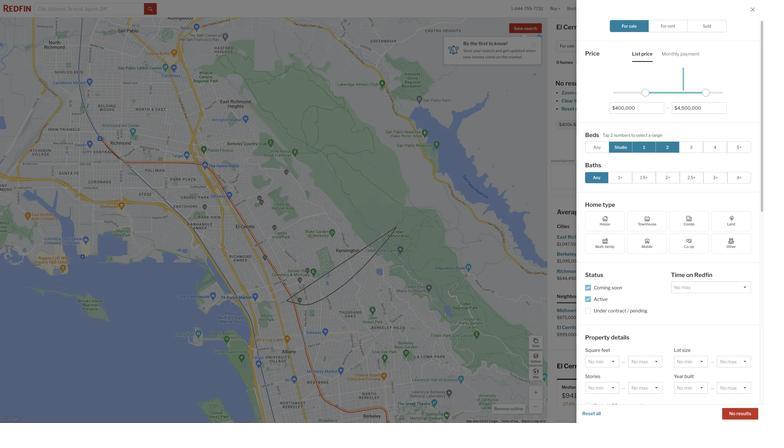 Task type: describe. For each thing, give the bounding box(es) containing it.
hills
[[579, 325, 588, 331]]

for inside button
[[560, 44, 566, 49]]

1.5+ radio
[[632, 172, 656, 184]]

time
[[671, 272, 685, 279]]

year for 16
[[718, 402, 726, 407]]

el cerrito hills homes for sale $999,000
[[557, 325, 621, 338]]

advertisement
[[551, 159, 575, 163]]

2 checkbox
[[656, 142, 679, 153]]

year- inside # of homes sold 17 -10.5% year-over-year
[[642, 402, 652, 407]]

below
[[657, 106, 670, 112]]

monthly payment
[[662, 51, 699, 57]]

no results inside button
[[729, 412, 751, 417]]

days
[[709, 386, 718, 390]]

draw
[[532, 345, 539, 348]]

Enter max text field
[[675, 105, 724, 111]]

home
[[585, 202, 602, 208]]

759-
[[524, 6, 533, 11]]

1 vertical spatial on
[[686, 272, 693, 279]]

0 horizontal spatial a
[[531, 420, 533, 424]]

options button
[[529, 351, 543, 366]]

san
[[656, 269, 664, 275]]

terms
[[501, 420, 509, 424]]

sale inside the berkeley homes for sale $1,095,000
[[600, 252, 609, 257]]

sale inside san francisco homes for sale $1,349,900
[[710, 269, 719, 275]]

homes inside east richmond heights homes for sale $1,047,500
[[609, 235, 624, 240]]

homes inside the berkeley homes for sale $1,095,000
[[577, 252, 592, 257]]

francisco
[[665, 269, 686, 275]]

Enter min text field
[[612, 105, 662, 111]]

el for el cerrito hills homes for sale $999,000
[[557, 325, 561, 331]]

Sold checkbox
[[687, 20, 727, 32]]

median for $941,500
[[562, 386, 576, 390]]

el for el cerrito, ca homes for sale
[[556, 23, 562, 31]]

norte
[[664, 325, 677, 331]]

2 filters from the left
[[643, 106, 656, 112]]

outline
[[510, 407, 523, 412]]

any for 1+
[[593, 175, 601, 180]]

your inside zoom out clear the map boundary reset all filters or remove one of your filters below to see more homes
[[633, 106, 642, 112]]

for inside albany homes for sale $629,000
[[688, 235, 694, 240]]

first
[[479, 41, 488, 46]]

27.6%
[[563, 402, 575, 407]]

year- for 16
[[699, 402, 708, 407]]

$629,000
[[656, 242, 675, 247]]

for sale inside button
[[560, 44, 575, 49]]

richmond inside richmond homes for sale $644,450
[[557, 269, 579, 275]]

0 vertical spatial homes
[[598, 23, 619, 31]]

details
[[611, 335, 629, 341]]

to inside zoom out clear the map boundary reset all filters or remove one of your filters below to see more homes
[[671, 106, 675, 112]]

— for built
[[711, 386, 714, 391]]

zoom out clear the map boundary reset all filters or remove one of your filters below to see more homes
[[561, 90, 712, 112]]

tap
[[603, 133, 610, 138]]

be
[[463, 41, 469, 46]]

4
[[714, 145, 716, 150]]

ca for el cerrito, ca homes for sale
[[587, 23, 597, 31]]

monthly
[[662, 51, 679, 57]]

on inside median days on market 16 +1 year-over-year
[[719, 386, 724, 390]]

near
[[622, 209, 635, 216]]

neighborhoods
[[557, 294, 591, 300]]

lot
[[674, 348, 681, 354]]

market insights
[[692, 25, 726, 31]]

for inside midtown homes for sale $875,000
[[593, 308, 599, 314]]

cerrito for el cerrito hills homes for sale $999,000
[[562, 325, 578, 331]]

Townhouse checkbox
[[627, 211, 667, 232]]

beds
[[619, 122, 628, 127]]

for inside el cerrito hills homes for sale $999,000
[[605, 325, 611, 331]]

neighborhoods element
[[557, 289, 591, 304]]

report a map error
[[522, 420, 546, 424]]

when
[[526, 48, 536, 53]]

for sale inside checkbox
[[622, 24, 637, 29]]

zoom out button
[[561, 90, 583, 96]]

2.5+ radio
[[680, 172, 703, 184]]

for inside kensington homes for sale $1,849,000
[[698, 252, 704, 257]]

$644,450
[[557, 276, 576, 281]]

1 vertical spatial cerrito,
[[644, 209, 667, 216]]

save search button
[[509, 23, 542, 33]]

options
[[531, 360, 541, 364]]

save search
[[514, 26, 537, 31]]

homes right norte
[[678, 325, 692, 331]]

codes
[[608, 294, 622, 300]]

reset all
[[582, 412, 601, 417]]

option group containing house
[[585, 211, 751, 254]]

16
[[694, 393, 701, 400]]

ca for el cerrito, ca real estate trends
[[588, 363, 597, 371]]

homes inside kensington homes for sale $1,849,000
[[682, 252, 697, 257]]

year inside # of homes sold 17 -10.5% year-over-year
[[661, 402, 669, 407]]

property
[[585, 335, 610, 341]]

1+ radio
[[608, 172, 632, 184]]

report for report a map error
[[522, 420, 530, 424]]

option group containing for sale
[[610, 20, 727, 32]]

- inside # of homes sold 17 -10.5% year-over-year
[[628, 402, 629, 407]]

el cerrito
[[669, 143, 689, 148]]

— for feet
[[622, 360, 626, 365]]

map data ©2023 google
[[466, 420, 498, 424]]

reset all button
[[582, 409, 601, 420]]

1-844-759-7732 link
[[511, 6, 543, 11]]

©2023
[[479, 420, 488, 424]]

0 horizontal spatial market
[[692, 25, 708, 31]]

home
[[583, 209, 600, 216]]

for for for sale checkbox
[[622, 24, 628, 29]]

numbers
[[614, 133, 630, 138]]

cerrito, for el cerrito, ca homes for sale
[[563, 23, 586, 31]]

median for 16
[[694, 386, 708, 390]]

data
[[473, 420, 479, 424]]

Condo checkbox
[[669, 211, 709, 232]]

of inside zoom out clear the map boundary reset all filters or remove one of your filters below to see more homes
[[627, 106, 632, 112]]

market insights link
[[692, 19, 726, 31]]

san francisco homes for sale $1,349,900
[[656, 269, 719, 281]]

#
[[628, 386, 630, 390]]

under
[[594, 309, 607, 314]]

del
[[656, 325, 663, 331]]

1+
[[618, 175, 622, 180]]

select
[[636, 133, 648, 138]]

year- for $941,500
[[576, 402, 586, 407]]

land
[[727, 222, 735, 227]]

contract
[[608, 309, 626, 314]]

report ad button
[[748, 160, 761, 164]]

california link
[[643, 143, 663, 148]]

square
[[585, 348, 600, 354]]

del norte homes for sale
[[656, 325, 709, 331]]

remove
[[601, 106, 617, 112]]

map for map
[[533, 376, 539, 379]]

report for report ad
[[748, 160, 757, 163]]

Any checkbox
[[585, 142, 609, 153]]

midtown
[[557, 308, 576, 314]]

0 vertical spatial a
[[648, 133, 651, 138]]

search inside button
[[524, 26, 537, 31]]

studio-
[[602, 122, 615, 127]]

clear
[[561, 98, 573, 104]]

list price element
[[632, 46, 653, 62]]

over- for $941,500
[[586, 402, 595, 407]]

no inside button
[[729, 412, 735, 417]]

zoom
[[561, 90, 574, 96]]

for rent
[[661, 24, 675, 29]]

get
[[503, 48, 509, 53]]

trends
[[632, 363, 652, 371]]

$875,000
[[557, 316, 576, 320]]

1.5+
[[640, 175, 648, 180]]

boundary
[[593, 98, 613, 104]]

2 for studio-
[[615, 122, 618, 127]]

albany
[[656, 235, 671, 240]]

east richmond heights homes for sale $1,047,500
[[557, 235, 641, 247]]

cerrito for el cerrito
[[674, 143, 689, 148]]

0 homes •
[[556, 60, 577, 65]]

remove
[[494, 407, 510, 412]]

Co-op checkbox
[[669, 234, 709, 254]]

terms of use link
[[501, 420, 518, 424]]

results inside button
[[736, 412, 751, 417]]

berkeley
[[557, 252, 576, 257]]

$400k-$4.5m
[[559, 122, 586, 127]]

sale inside kensington homes for sale $1,849,000
[[705, 252, 713, 257]]

— for size
[[711, 360, 714, 365]]

be the first to know! dialog
[[444, 33, 541, 64]]

of for # of homes sold 17 -10.5% year-over-year
[[631, 386, 635, 390]]

terms of use
[[501, 420, 518, 424]]

map for map data ©2023 google
[[466, 420, 472, 424]]



Task type: locate. For each thing, give the bounding box(es) containing it.
for for for rent option
[[661, 24, 667, 29]]

redfin right time
[[694, 272, 712, 279]]

1 vertical spatial a
[[531, 420, 533, 424]]

0 vertical spatial reset
[[561, 106, 574, 112]]

for inside san francisco homes for sale $1,349,900
[[703, 269, 709, 275]]

median up 16
[[694, 386, 708, 390]]

homes inside midtown homes for sale $875,000
[[577, 308, 592, 314]]

for
[[622, 24, 628, 29], [661, 24, 667, 29], [560, 44, 566, 49]]

the inside zoom out clear the map boundary reset all filters or remove one of your filters below to see more homes
[[574, 98, 581, 104]]

0 horizontal spatial -
[[562, 402, 563, 407]]

homes right more
[[697, 106, 712, 112]]

report a map error link
[[522, 420, 546, 424]]

reset down clear
[[561, 106, 574, 112]]

1 vertical spatial to
[[671, 106, 675, 112]]

map down out
[[582, 98, 592, 104]]

price down el cerrito, ca homes for sale
[[585, 50, 600, 57]]

1 horizontal spatial map
[[533, 376, 539, 379]]

homes inside albany homes for sale $629,000
[[672, 235, 687, 240]]

el
[[556, 23, 562, 31], [669, 143, 673, 148], [637, 209, 642, 216], [557, 325, 561, 331], [557, 363, 563, 371]]

- inside 'median sale price $941,500 -27.6% year-over-year'
[[562, 402, 563, 407]]

the up reset all filters button
[[574, 98, 581, 104]]

el for el cerrito
[[669, 143, 673, 148]]

0 vertical spatial search
[[524, 26, 537, 31]]

2 right tap
[[610, 133, 613, 138]]

0 vertical spatial sale
[[631, 23, 644, 31]]

co-op
[[684, 245, 694, 249]]

studio-2 beds
[[602, 122, 628, 127]]

save for save your search and get updated when new homes come on the market.
[[463, 48, 472, 53]]

the down get
[[502, 55, 508, 59]]

redfin
[[623, 143, 637, 148], [694, 272, 712, 279]]

1 horizontal spatial -
[[628, 402, 629, 407]]

search inside save your search and get updated when new homes come on the market.
[[482, 48, 494, 53]]

be the first to know!
[[463, 41, 507, 46]]

2 for tap
[[610, 133, 613, 138]]

3
[[690, 145, 692, 150]]

to for tap 2 numbers to select a range
[[631, 133, 635, 138]]

1 horizontal spatial results
[[736, 412, 751, 417]]

1 horizontal spatial for
[[622, 24, 628, 29]]

save for save search
[[514, 26, 523, 31]]

0 vertical spatial market
[[692, 25, 708, 31]]

844-
[[515, 6, 524, 11]]

2 horizontal spatial for
[[661, 24, 667, 29]]

year- right the 10.5%
[[642, 402, 652, 407]]

redfin down tap 2 numbers to select a range
[[623, 143, 637, 148]]

market left insights
[[692, 25, 708, 31]]

price down stories
[[586, 386, 596, 390]]

price
[[641, 51, 653, 57]]

$1,349,900
[[656, 276, 678, 281]]

cerrito
[[674, 143, 689, 148], [562, 325, 578, 331]]

2 left el cerrito at the right
[[666, 145, 669, 150]]

el right california "link"
[[669, 143, 673, 148]]

richmond up the $644,450
[[557, 269, 579, 275]]

—
[[667, 106, 670, 110], [622, 360, 626, 365], [711, 360, 714, 365], [622, 386, 626, 391], [711, 386, 714, 391]]

0 horizontal spatial report
[[522, 420, 530, 424]]

over- inside # of homes sold 17 -10.5% year-over-year
[[652, 402, 661, 407]]

1 horizontal spatial save
[[514, 26, 523, 31]]

to for be the first to know!
[[489, 41, 493, 46]]

all down the clear the map boundary button
[[575, 106, 580, 112]]

sale up $941,500
[[577, 386, 585, 390]]

over- right the 10.5%
[[652, 402, 661, 407]]

1 horizontal spatial year-
[[642, 402, 652, 407]]

cities
[[557, 224, 570, 230]]

map region
[[0, 0, 577, 424]]

map
[[533, 376, 539, 379], [466, 420, 472, 424]]

2 horizontal spatial over-
[[708, 402, 718, 407]]

7732
[[533, 6, 543, 11]]

reset inside button
[[582, 412, 595, 417]]

0 vertical spatial save
[[514, 26, 523, 31]]

option group
[[610, 20, 727, 32], [585, 142, 751, 153], [585, 172, 751, 184], [585, 211, 751, 254]]

1 horizontal spatial median
[[694, 386, 708, 390]]

0 vertical spatial map
[[533, 376, 539, 379]]

report ad
[[748, 160, 761, 163]]

multi-family
[[595, 245, 615, 249]]

1 vertical spatial no results
[[729, 412, 751, 417]]

0 horizontal spatial sale
[[577, 386, 585, 390]]

on down and
[[496, 55, 501, 59]]

the
[[470, 41, 478, 46], [502, 55, 508, 59], [574, 98, 581, 104]]

midtown homes for sale $875,000
[[557, 308, 609, 320]]

to right 'first'
[[489, 41, 493, 46]]

1 horizontal spatial for sale
[[622, 24, 637, 29]]

map left error on the bottom right of page
[[533, 420, 539, 424]]

of inside # of homes sold 17 -10.5% year-over-year
[[631, 386, 635, 390]]

3 year from the left
[[718, 402, 726, 407]]

1 horizontal spatial filters
[[643, 106, 656, 112]]

1 over- from the left
[[586, 402, 595, 407]]

error
[[540, 420, 546, 424]]

0 horizontal spatial redfin
[[623, 143, 637, 148]]

el cerrito, ca real estate trends
[[557, 363, 652, 371]]

2 vertical spatial cerrito,
[[564, 363, 587, 371]]

year- down $941,500
[[576, 402, 586, 407]]

2 vertical spatial the
[[574, 98, 581, 104]]

save inside save your search and get updated when new homes come on the market.
[[463, 48, 472, 53]]

0 vertical spatial price
[[585, 50, 600, 57]]

el up for sale button
[[556, 23, 562, 31]]

year inside median days on market 16 +1 year-over-year
[[718, 402, 726, 407]]

0 vertical spatial no
[[555, 80, 564, 87]]

cerrito, up for sale button
[[563, 23, 586, 31]]

multi-
[[595, 245, 605, 249]]

homes up property
[[589, 325, 604, 331]]

1 horizontal spatial no
[[729, 412, 735, 417]]

sold inside # of homes sold 17 -10.5% year-over-year
[[650, 386, 659, 390]]

list box
[[671, 282, 751, 294], [585, 357, 619, 368], [628, 357, 662, 368], [674, 357, 708, 368], [717, 357, 751, 368], [585, 383, 619, 394], [628, 383, 662, 394], [674, 383, 708, 394], [717, 383, 751, 394], [557, 422, 605, 424]]

Mobile checkbox
[[627, 234, 667, 254]]

1 horizontal spatial no results
[[729, 412, 751, 417]]

0 vertical spatial redfin
[[623, 143, 637, 148]]

17
[[628, 393, 634, 400]]

for inside the berkeley homes for sale $1,095,000
[[593, 252, 599, 257]]

reset inside zoom out clear the map boundary reset all filters or remove one of your filters below to see more homes
[[561, 106, 574, 112]]

0 vertical spatial of
[[627, 106, 632, 112]]

1 vertical spatial market
[[724, 386, 738, 390]]

2 horizontal spatial year-
[[699, 402, 708, 407]]

$1,047,500
[[557, 242, 579, 247]]

Studio checkbox
[[609, 142, 633, 153]]

sale inside midtown homes for sale $875,000
[[600, 308, 609, 314]]

come
[[485, 55, 495, 59]]

for inside east richmond heights homes for sale $1,047,500
[[625, 235, 631, 240]]

cities heading
[[557, 224, 755, 230]]

el right options
[[557, 363, 563, 371]]

over-
[[586, 402, 595, 407], [652, 402, 661, 407], [708, 402, 718, 407]]

0 vertical spatial the
[[470, 41, 478, 46]]

save up new
[[463, 48, 472, 53]]

sale
[[629, 24, 637, 29], [567, 44, 575, 49], [632, 235, 641, 240], [695, 235, 704, 240], [600, 252, 609, 257], [705, 252, 713, 257], [603, 269, 612, 275], [710, 269, 719, 275], [600, 308, 609, 314], [612, 325, 621, 331], [701, 325, 709, 331]]

0 horizontal spatial filters
[[581, 106, 594, 112]]

any
[[593, 145, 601, 150], [593, 175, 601, 180]]

0 horizontal spatial reset
[[561, 106, 574, 112]]

no up zoom
[[555, 80, 564, 87]]

1 - from the left
[[562, 402, 563, 407]]

1 vertical spatial any
[[593, 175, 601, 180]]

1 vertical spatial sale
[[577, 386, 585, 390]]

median
[[562, 386, 576, 390], [694, 386, 708, 390]]

1 horizontal spatial homes
[[636, 386, 649, 390]]

map inside zoom out clear the map boundary reset all filters or remove one of your filters below to see more homes
[[582, 98, 592, 104]]

3 checkbox
[[679, 142, 703, 153]]

2 horizontal spatial on
[[719, 386, 724, 390]]

homes down the berkeley homes for sale $1,095,000
[[580, 269, 595, 275]]

0 horizontal spatial to
[[489, 41, 493, 46]]

1 horizontal spatial report
[[748, 160, 757, 163]]

filters
[[581, 106, 594, 112], [643, 106, 656, 112]]

to inside be the first to know! dialog
[[489, 41, 493, 46]]

0 vertical spatial report
[[748, 160, 757, 163]]

homes down co-op at the right of the page
[[682, 252, 697, 257]]

el cerrito link
[[669, 143, 689, 148]]

sale up list
[[631, 23, 644, 31]]

map inside button
[[533, 376, 539, 379]]

0 horizontal spatial for sale
[[560, 44, 575, 49]]

search down 759-
[[524, 26, 537, 31]]

on inside save your search and get updated when new homes come on the market.
[[496, 55, 501, 59]]

0 horizontal spatial sold
[[650, 386, 659, 390]]

1 year- from the left
[[576, 402, 586, 407]]

market right days
[[724, 386, 738, 390]]

for sale up list
[[622, 24, 637, 29]]

for sale up 0 homes •
[[560, 44, 575, 49]]

2 horizontal spatial to
[[671, 106, 675, 112]]

clear the map boundary button
[[561, 98, 613, 104]]

Land checkbox
[[711, 211, 751, 232]]

soon
[[612, 285, 622, 291]]

$999,000
[[557, 333, 576, 338]]

2 - from the left
[[628, 402, 629, 407]]

0 vertical spatial on
[[496, 55, 501, 59]]

year- inside 'median sale price $941,500 -27.6% year-over-year'
[[576, 402, 586, 407]]

or
[[595, 106, 600, 112]]

sale inside 'median sale price $941,500 -27.6% year-over-year'
[[577, 386, 585, 390]]

homes inside 0 homes •
[[560, 60, 573, 65]]

zip codes element
[[600, 289, 622, 304]]

sale inside checkbox
[[629, 24, 637, 29]]

map down options
[[533, 376, 539, 379]]

minimum price slider
[[642, 89, 649, 97]]

homes up co- on the right bottom
[[672, 235, 687, 240]]

1 vertical spatial redfin
[[694, 272, 712, 279]]

3 over- from the left
[[708, 402, 718, 407]]

condo
[[684, 222, 694, 227]]

cerrito, for el cerrito, ca real estate trends
[[564, 363, 587, 371]]

2 over- from the left
[[652, 402, 661, 407]]

submit search image
[[148, 7, 153, 11]]

year for $941,500
[[595, 402, 604, 407]]

2 horizontal spatial year
[[718, 402, 726, 407]]

0 horizontal spatial no
[[555, 80, 564, 87]]

1 horizontal spatial cerrito
[[674, 143, 689, 148]]

Multi-family checkbox
[[585, 234, 625, 254]]

sale inside albany homes for sale $629,000
[[695, 235, 704, 240]]

1 horizontal spatial over-
[[652, 402, 661, 407]]

2 horizontal spatial the
[[574, 98, 581, 104]]

maximum price slider
[[702, 89, 710, 97]]

For sale checkbox
[[610, 20, 649, 32]]

1 vertical spatial no
[[729, 412, 735, 417]]

For rent checkbox
[[649, 20, 688, 32]]

east
[[557, 235, 567, 240]]

year
[[674, 375, 683, 380]]

2 left beds
[[615, 122, 618, 127]]

1 horizontal spatial year
[[661, 402, 669, 407]]

type
[[603, 202, 615, 208]]

2 inside checkbox
[[666, 145, 669, 150]]

report inside button
[[748, 160, 757, 163]]

sale inside el cerrito hills homes for sale $999,000
[[612, 325, 621, 331]]

know!
[[494, 41, 507, 46]]

ad
[[758, 160, 761, 163]]

any down beds
[[593, 145, 601, 150]]

1 vertical spatial map
[[466, 420, 472, 424]]

homes inside richmond homes for sale $644,450
[[580, 269, 595, 275]]

homes inside zoom out clear the map boundary reset all filters or remove one of your filters below to see more homes
[[697, 106, 712, 112]]

1 vertical spatial reset
[[582, 412, 595, 417]]

filters down the clear the map boundary button
[[581, 106, 594, 112]]

of for terms of use
[[510, 420, 513, 424]]

your right one
[[633, 106, 642, 112]]

1 vertical spatial map
[[533, 420, 539, 424]]

draw button
[[529, 336, 543, 350]]

0 horizontal spatial year-
[[576, 402, 586, 407]]

1 vertical spatial your
[[633, 106, 642, 112]]

0 horizontal spatial save
[[463, 48, 472, 53]]

richmond up $1,047,500
[[568, 235, 590, 240]]

1 horizontal spatial search
[[524, 26, 537, 31]]

3 year- from the left
[[699, 402, 708, 407]]

of left use in the bottom right of the page
[[510, 420, 513, 424]]

a left range
[[648, 133, 651, 138]]

2+ radio
[[656, 172, 680, 184]]

0 horizontal spatial your
[[473, 48, 481, 53]]

cerrito, up stories
[[564, 363, 587, 371]]

1 horizontal spatial market
[[724, 386, 738, 390]]

3+
[[713, 175, 718, 180]]

1 vertical spatial 2
[[610, 133, 613, 138]]

0 vertical spatial map
[[582, 98, 592, 104]]

1 horizontal spatial redfin
[[694, 272, 712, 279]]

a
[[648, 133, 651, 138], [531, 420, 533, 424]]

sale inside richmond homes for sale $644,450
[[603, 269, 612, 275]]

townhouse
[[638, 222, 656, 227]]

year- inside median days on market 16 +1 year-over-year
[[699, 402, 708, 407]]

0 horizontal spatial no results
[[555, 80, 586, 87]]

cerrito left 3 in the top right of the page
[[674, 143, 689, 148]]

of right one
[[627, 106, 632, 112]]

report left ad
[[748, 160, 757, 163]]

$400k-
[[559, 122, 573, 127]]

median up $941,500
[[562, 386, 576, 390]]

City, Address, School, Agent, ZIP search field
[[35, 3, 144, 15]]

0 horizontal spatial results
[[565, 80, 586, 87]]

5+ checkbox
[[727, 142, 751, 153]]

save inside 'save search' button
[[514, 26, 523, 31]]

homes left under
[[577, 308, 592, 314]]

el cerrito, ca homes for sale
[[556, 23, 644, 31]]

sale inside east richmond heights homes for sale $1,047,500
[[632, 235, 641, 240]]

for inside richmond homes for sale $644,450
[[596, 269, 602, 275]]

year
[[595, 402, 604, 407], [661, 402, 669, 407], [718, 402, 726, 407]]

- down 17 at the bottom right of page
[[628, 402, 629, 407]]

baths
[[585, 162, 601, 169]]

sale
[[631, 23, 644, 31], [577, 386, 585, 390]]

year- right +1
[[699, 402, 708, 407]]

1 year from the left
[[595, 402, 604, 407]]

over- inside 'median sale price $941,500 -27.6% year-over-year'
[[586, 402, 595, 407]]

homes down kensington homes for sale $1,849,000
[[687, 269, 702, 275]]

homes up $1,095,000
[[577, 252, 592, 257]]

1 vertical spatial ca
[[668, 209, 677, 216]]

2 vertical spatial to
[[631, 133, 635, 138]]

1 vertical spatial search
[[482, 48, 494, 53]]

2 year- from the left
[[642, 402, 652, 407]]

for inside checkbox
[[622, 24, 628, 29]]

1 vertical spatial results
[[736, 412, 751, 417]]

2 median from the left
[[694, 386, 708, 390]]

all inside zoom out clear the map boundary reset all filters or remove one of your filters below to see more homes
[[575, 106, 580, 112]]

0 horizontal spatial year
[[595, 402, 604, 407]]

on
[[496, 55, 501, 59], [686, 272, 693, 279], [719, 386, 724, 390]]

status
[[585, 272, 603, 279]]

0 horizontal spatial search
[[482, 48, 494, 53]]

4 checkbox
[[703, 142, 727, 153]]

year inside 'median sale price $941,500 -27.6% year-over-year'
[[595, 402, 604, 407]]

zip codes
[[600, 294, 622, 300]]

other
[[726, 245, 736, 249]]

results
[[565, 80, 586, 87], [736, 412, 751, 417]]

homes inside save your search and get updated when new homes come on the market.
[[472, 55, 484, 59]]

sold inside option
[[703, 24, 711, 29]]

sale inside button
[[567, 44, 575, 49]]

1 horizontal spatial the
[[502, 55, 508, 59]]

op
[[690, 245, 694, 249]]

albany homes for sale $629,000
[[656, 235, 704, 247]]

report right use in the bottom right of the page
[[522, 420, 530, 424]]

homes inside # of homes sold 17 -10.5% year-over-year
[[636, 386, 649, 390]]

insights
[[709, 25, 726, 31]]

google image
[[1, 416, 20, 424]]

the right be
[[470, 41, 478, 46]]

coming soon
[[594, 285, 622, 291]]

- down $941,500
[[562, 402, 563, 407]]

save your search and get updated when new homes come on the market.
[[463, 48, 536, 59]]

california
[[643, 143, 663, 148]]

any down baths
[[593, 175, 601, 180]]

homes up family
[[609, 235, 624, 240]]

over- down days
[[708, 402, 718, 407]]

House checkbox
[[585, 211, 625, 232]]

Other checkbox
[[711, 234, 751, 254]]

remove outline button
[[492, 405, 525, 415]]

no down median days on market 16 +1 year-over-year
[[729, 412, 735, 417]]

advertisement region
[[551, 164, 761, 190]]

the inside save your search and get updated when new homes come on the market.
[[502, 55, 508, 59]]

for
[[621, 23, 629, 31], [625, 235, 631, 240], [688, 235, 694, 240], [593, 252, 599, 257], [698, 252, 704, 257], [596, 269, 602, 275], [703, 269, 709, 275], [593, 308, 599, 314], [605, 325, 611, 331], [693, 325, 700, 331]]

all inside button
[[596, 412, 601, 417]]

Any radio
[[585, 172, 609, 184]]

homes right new
[[472, 55, 484, 59]]

1 horizontal spatial on
[[686, 272, 693, 279]]

$941,500
[[562, 393, 591, 400]]

3+ radio
[[703, 172, 727, 184]]

reset down 'exclude'
[[582, 412, 595, 417]]

0 horizontal spatial on
[[496, 55, 501, 59]]

1 vertical spatial all
[[596, 412, 601, 417]]

list
[[632, 51, 640, 57]]

cerrito up $999,000
[[562, 325, 578, 331]]

prices
[[602, 209, 620, 216]]

el inside el cerrito hills homes for sale $999,000
[[557, 325, 561, 331]]

your down 'first'
[[473, 48, 481, 53]]

2 vertical spatial on
[[719, 386, 724, 390]]

map button
[[529, 367, 543, 381]]

over- inside median days on market 16 +1 year-over-year
[[708, 402, 718, 407]]

homes inside san francisco homes for sale $1,349,900
[[687, 269, 702, 275]]

on right time
[[686, 272, 693, 279]]

1 horizontal spatial map
[[582, 98, 592, 104]]

any for studio
[[593, 145, 601, 150]]

your inside save your search and get updated when new homes come on the market.
[[473, 48, 481, 53]]

save down 844-
[[514, 26, 523, 31]]

0 vertical spatial your
[[473, 48, 481, 53]]

# of homes sold 17 -10.5% year-over-year
[[628, 386, 669, 407]]

a left error on the bottom right of page
[[531, 420, 533, 424]]

all down 'exclude'
[[596, 412, 601, 417]]

0 vertical spatial to
[[489, 41, 493, 46]]

square feet
[[585, 348, 610, 354]]

1 horizontal spatial a
[[648, 133, 651, 138]]

0 vertical spatial cerrito,
[[563, 23, 586, 31]]

over- up reset all
[[586, 402, 595, 407]]

0 horizontal spatial 2
[[610, 133, 613, 138]]

1 vertical spatial cerrito
[[562, 325, 578, 331]]

map left data
[[466, 420, 472, 424]]

reset
[[561, 106, 574, 112], [582, 412, 595, 417]]

homes inside el cerrito hills homes for sale $999,000
[[589, 325, 604, 331]]

monthly payment element
[[662, 46, 699, 62]]

1 checkbox
[[632, 142, 656, 153]]

market.
[[509, 55, 523, 59]]

0 horizontal spatial homes
[[598, 23, 619, 31]]

to left select at right top
[[631, 133, 635, 138]]

property details
[[585, 335, 629, 341]]

1 vertical spatial homes
[[636, 386, 649, 390]]

0 vertical spatial all
[[575, 106, 580, 112]]

4+ radio
[[727, 172, 751, 184]]

richmond homes for sale $644,450
[[557, 269, 612, 281]]

filters left the below at right
[[643, 106, 656, 112]]

1 filters from the left
[[581, 106, 594, 112]]

0 horizontal spatial for
[[560, 44, 566, 49]]

to left see
[[671, 106, 675, 112]]

1 vertical spatial sold
[[650, 386, 659, 390]]

co-
[[684, 245, 690, 249]]

homes right "0" at the right of page
[[560, 60, 573, 65]]

on right days
[[719, 386, 724, 390]]

price inside 'median sale price $941,500 -27.6% year-over-year'
[[586, 386, 596, 390]]

0 vertical spatial no results
[[555, 80, 586, 87]]

1 median from the left
[[562, 386, 576, 390]]

2 year from the left
[[661, 402, 669, 407]]

cerrito inside el cerrito hills homes for sale $999,000
[[562, 325, 578, 331]]

median inside median days on market 16 +1 year-over-year
[[694, 386, 708, 390]]

1 vertical spatial price
[[586, 386, 596, 390]]

median inside 'median sale price $941,500 -27.6% year-over-year'
[[562, 386, 576, 390]]

for inside option
[[661, 24, 667, 29]]

0 vertical spatial any
[[593, 145, 601, 150]]

el up $999,000
[[557, 325, 561, 331]]

1 vertical spatial save
[[463, 48, 472, 53]]

over- for 16
[[708, 402, 718, 407]]

ca
[[587, 23, 597, 31], [668, 209, 677, 216], [588, 363, 597, 371]]

el right near
[[637, 209, 642, 216]]

family
[[605, 245, 615, 249]]

of right #
[[631, 386, 635, 390]]

1-844-759-7732
[[511, 6, 543, 11]]

market inside median days on market 16 +1 year-over-year
[[724, 386, 738, 390]]

search up come
[[482, 48, 494, 53]]

el for el cerrito, ca real estate trends
[[557, 363, 563, 371]]

cerrito, up townhouse at right bottom
[[644, 209, 667, 216]]

/
[[627, 309, 629, 314]]

richmond inside east richmond heights homes for sale $1,047,500
[[568, 235, 590, 240]]

0 vertical spatial 2
[[615, 122, 618, 127]]



Task type: vqa. For each thing, say whether or not it's contained in the screenshot.
can
no



